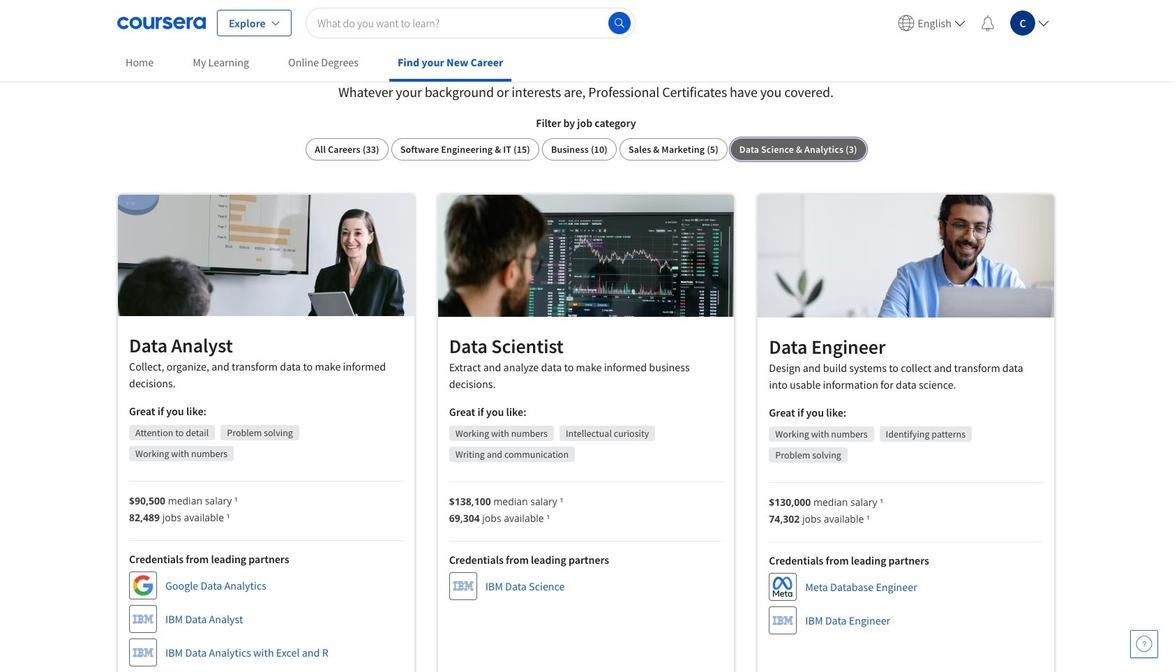 Task type: describe. For each thing, give the bounding box(es) containing it.
help center image
[[1136, 636, 1153, 653]]

coursera image
[[117, 12, 206, 34]]

data scientist image
[[438, 195, 735, 317]]



Task type: vqa. For each thing, say whether or not it's contained in the screenshot.
What do you want to learn? text box at the top of page
yes



Task type: locate. For each thing, give the bounding box(es) containing it.
menu
[[893, 0, 1056, 45]]

option group
[[306, 138, 867, 161]]

None button
[[306, 138, 389, 161], [391, 138, 540, 161], [542, 138, 617, 161], [620, 138, 728, 161], [731, 138, 867, 161], [306, 138, 389, 161], [391, 138, 540, 161], [542, 138, 617, 161], [620, 138, 728, 161], [731, 138, 867, 161]]

What do you want to learn? text field
[[306, 7, 636, 38]]

data engineer role image
[[758, 195, 1055, 318]]

None search field
[[306, 7, 636, 38]]

data analyst image
[[118, 195, 414, 316]]



